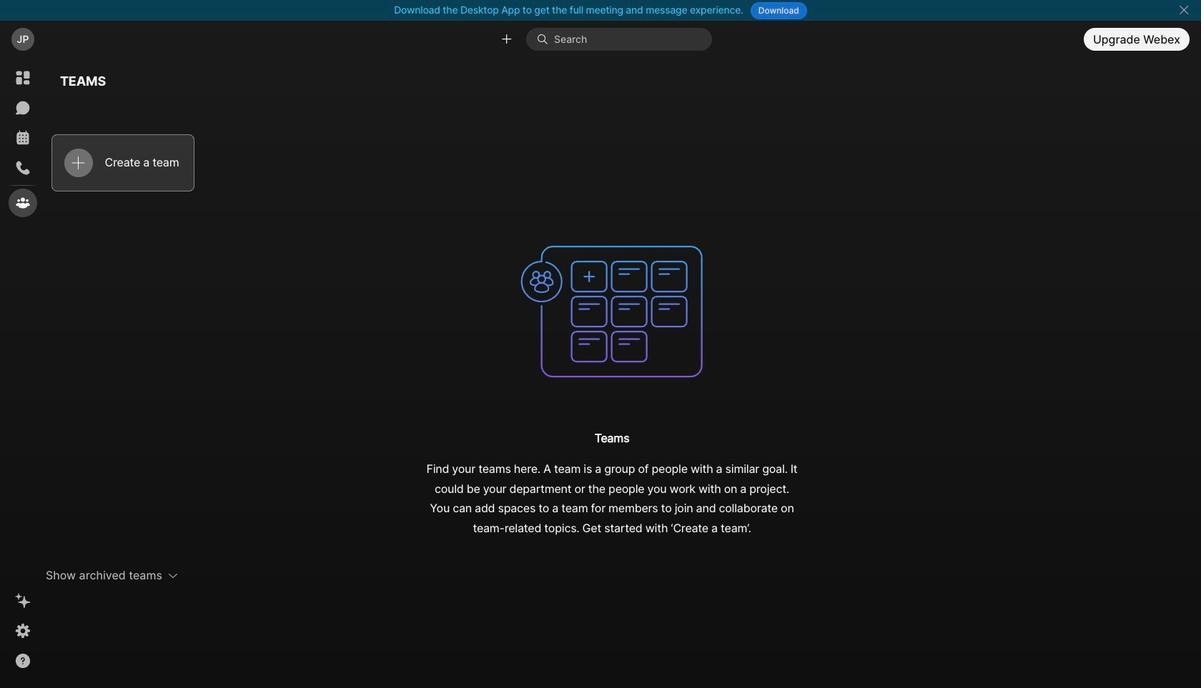 Task type: describe. For each thing, give the bounding box(es) containing it.
show archived teams image
[[168, 571, 178, 581]]

webex tab list
[[9, 64, 37, 217]]

teams list list
[[46, 129, 1179, 197]]



Task type: vqa. For each thing, say whether or not it's contained in the screenshot.
group
no



Task type: locate. For each thing, give the bounding box(es) containing it.
navigation
[[0, 58, 46, 689]]

teams image
[[512, 212, 712, 412]]

create a new team image
[[72, 157, 85, 169]]

cancel_16 image
[[1179, 4, 1190, 16]]



